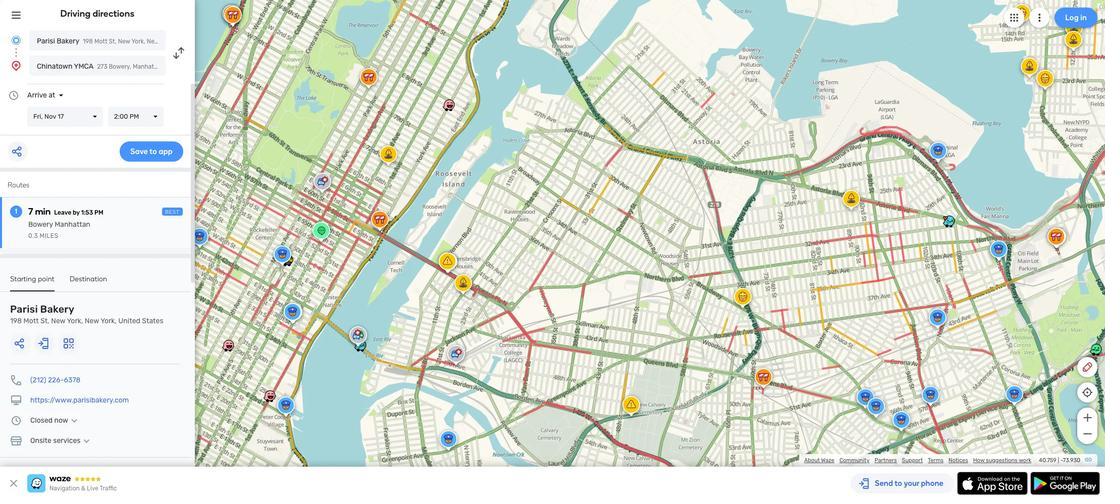 Task type: vqa. For each thing, say whether or not it's contained in the screenshot.
LET'S
no



Task type: describe. For each thing, give the bounding box(es) containing it.
onsite services
[[30, 436, 81, 445]]

partners link
[[875, 457, 897, 464]]

current location image
[[10, 34, 22, 46]]

notices link
[[949, 457, 969, 464]]

(212) 226-6378
[[30, 376, 81, 384]]

40.759
[[1040, 457, 1057, 464]]

ymca
[[74, 62, 94, 71]]

1 vertical spatial parisi bakery 198 mott st, new york, new york, united states
[[10, 303, 163, 325]]

2 vertical spatial states
[[142, 317, 163, 325]]

73.930
[[1063, 457, 1081, 464]]

closed now
[[30, 416, 68, 425]]

by
[[73, 209, 80, 216]]

0 vertical spatial parisi bakery 198 mott st, new york, new york, united states
[[37, 37, 214, 45]]

directions
[[93, 8, 135, 19]]

bowery,
[[109, 63, 131, 70]]

link image
[[1085, 456, 1093, 464]]

manhattan
[[55, 220, 90, 229]]

point
[[38, 275, 55, 283]]

7
[[28, 206, 33, 217]]

0 vertical spatial parisi
[[37, 37, 55, 45]]

pm inside list box
[[130, 113, 139, 120]]

summary
[[35, 465, 66, 474]]

chinatown
[[37, 62, 72, 71]]

routes
[[8, 181, 29, 189]]

0 horizontal spatial 198
[[10, 317, 22, 325]]

states inside chinatown ymca 273 bowery, manhattan, united states
[[187, 63, 205, 70]]

bowery
[[28, 220, 53, 229]]

work
[[1019, 457, 1032, 464]]

onsite services button
[[30, 436, 93, 445]]

(212)
[[30, 376, 46, 384]]

miles
[[40, 232, 58, 239]]

2 vertical spatial united
[[118, 317, 140, 325]]

waze
[[822, 457, 835, 464]]

leave
[[54, 209, 71, 216]]

1
[[15, 207, 17, 216]]

services
[[53, 436, 81, 445]]

0 vertical spatial clock image
[[8, 89, 20, 102]]

closed
[[30, 416, 53, 425]]

starting point button
[[10, 275, 55, 291]]

bowery manhattan 0.3 miles
[[28, 220, 90, 239]]

https://www.parisibakery.com
[[30, 396, 129, 405]]

chevron down image for services
[[81, 437, 93, 445]]

call image
[[10, 374, 22, 386]]

2:00 pm
[[114, 113, 139, 120]]

best
[[165, 209, 180, 215]]

-
[[1061, 457, 1064, 464]]

1 vertical spatial mott
[[24, 317, 39, 325]]

support
[[902, 457, 923, 464]]

0 vertical spatial 198
[[83, 38, 93, 45]]

17
[[58, 113, 64, 120]]

location image
[[10, 60, 22, 72]]

0 vertical spatial states
[[196, 38, 214, 45]]

1 vertical spatial st,
[[40, 317, 49, 325]]



Task type: locate. For each thing, give the bounding box(es) containing it.
fri, nov 17 list box
[[27, 107, 103, 127]]

zoom out image
[[1082, 428, 1094, 440]]

(212) 226-6378 link
[[30, 376, 81, 384]]

arrive
[[27, 91, 47, 100]]

states
[[196, 38, 214, 45], [187, 63, 205, 70], [142, 317, 163, 325]]

community link
[[840, 457, 870, 464]]

0 vertical spatial pm
[[130, 113, 139, 120]]

7 min leave by 1:53 pm
[[28, 206, 103, 217]]

parisi
[[37, 37, 55, 45], [10, 303, 38, 315]]

notices
[[949, 457, 969, 464]]

pm right 1:53 at the top left of page
[[94, 209, 103, 216]]

0 vertical spatial mott
[[94, 38, 107, 45]]

bakery inside 'parisi bakery 198 mott st, new york, new york, united states'
[[40, 303, 74, 315]]

navigation
[[49, 485, 80, 492]]

parisi inside 'parisi bakery 198 mott st, new york, new york, united states'
[[10, 303, 38, 315]]

driving directions
[[60, 8, 135, 19]]

review
[[10, 465, 34, 474]]

0 vertical spatial chevron down image
[[68, 417, 80, 425]]

st, up bowery,
[[109, 38, 117, 45]]

0 vertical spatial st,
[[109, 38, 117, 45]]

parisi up chinatown
[[37, 37, 55, 45]]

1 vertical spatial pm
[[94, 209, 103, 216]]

closed now button
[[30, 416, 80, 425]]

partners
[[875, 457, 897, 464]]

support link
[[902, 457, 923, 464]]

pencil image
[[1082, 361, 1094, 373]]

united
[[176, 38, 195, 45], [166, 63, 185, 70], [118, 317, 140, 325]]

chevron down image for now
[[68, 417, 80, 425]]

manhattan,
[[133, 63, 165, 70]]

traffic
[[100, 485, 117, 492]]

clock image left arrive
[[8, 89, 20, 102]]

chinatown ymca 273 bowery, manhattan, united states
[[37, 62, 205, 71]]

mott up 273
[[94, 38, 107, 45]]

pm right '2:00'
[[130, 113, 139, 120]]

computer image
[[10, 394, 22, 407]]

2:00 pm list box
[[108, 107, 164, 127]]

new down point
[[51, 317, 65, 325]]

pm
[[130, 113, 139, 120], [94, 209, 103, 216]]

198
[[83, 38, 93, 45], [10, 317, 22, 325]]

how suggestions work link
[[974, 457, 1032, 464]]

fri,
[[33, 113, 43, 120]]

destination
[[70, 275, 107, 283]]

clock image
[[8, 89, 20, 102], [10, 415, 22, 427]]

1 vertical spatial 198
[[10, 317, 22, 325]]

parisi bakery 198 mott st, new york, new york, united states
[[37, 37, 214, 45], [10, 303, 163, 325]]

chevron down image
[[68, 417, 80, 425], [81, 437, 93, 445]]

how
[[974, 457, 985, 464]]

parisi bakery 198 mott st, new york, new york, united states up chinatown ymca 273 bowery, manhattan, united states
[[37, 37, 214, 45]]

0.3
[[28, 232, 38, 239]]

bakery
[[57, 37, 79, 45], [40, 303, 74, 315]]

starting
[[10, 275, 36, 283]]

about
[[805, 457, 820, 464]]

destination button
[[70, 275, 107, 290]]

0 horizontal spatial st,
[[40, 317, 49, 325]]

1 vertical spatial chevron down image
[[81, 437, 93, 445]]

&
[[81, 485, 85, 492]]

0 horizontal spatial mott
[[24, 317, 39, 325]]

driving
[[60, 8, 91, 19]]

navigation & live traffic
[[49, 485, 117, 492]]

40.759 | -73.930
[[1040, 457, 1081, 464]]

bakery down driving
[[57, 37, 79, 45]]

terms
[[928, 457, 944, 464]]

198 up ymca at left
[[83, 38, 93, 45]]

parisi bakery 198 mott st, new york, new york, united states down the destination button
[[10, 303, 163, 325]]

6378
[[64, 376, 81, 384]]

1 vertical spatial states
[[187, 63, 205, 70]]

min
[[35, 206, 51, 217]]

fri, nov 17
[[33, 113, 64, 120]]

live
[[87, 485, 98, 492]]

york,
[[132, 38, 145, 45], [160, 38, 174, 45], [67, 317, 83, 325], [101, 317, 117, 325]]

mott
[[94, 38, 107, 45], [24, 317, 39, 325]]

chevron down image inside closed now button
[[68, 417, 80, 425]]

1 horizontal spatial mott
[[94, 38, 107, 45]]

273
[[97, 63, 107, 70]]

at
[[49, 91, 55, 100]]

onsite
[[30, 436, 51, 445]]

1 horizontal spatial pm
[[130, 113, 139, 120]]

suggestions
[[986, 457, 1018, 464]]

new up manhattan,
[[147, 38, 159, 45]]

1 vertical spatial united
[[166, 63, 185, 70]]

now
[[54, 416, 68, 425]]

226-
[[48, 376, 64, 384]]

1 horizontal spatial st,
[[109, 38, 117, 45]]

mott down starting point button
[[24, 317, 39, 325]]

bakery down point
[[40, 303, 74, 315]]

1:53
[[81, 209, 93, 216]]

https://www.parisibakery.com link
[[30, 396, 129, 405]]

0 vertical spatial united
[[176, 38, 195, 45]]

clock image up store icon on the left bottom of page
[[10, 415, 22, 427]]

2:00
[[114, 113, 128, 120]]

terms link
[[928, 457, 944, 464]]

community
[[840, 457, 870, 464]]

united inside chinatown ymca 273 bowery, manhattan, united states
[[166, 63, 185, 70]]

1 vertical spatial bakery
[[40, 303, 74, 315]]

review summary
[[10, 465, 66, 474]]

parisi down starting point button
[[10, 303, 38, 315]]

new up chinatown ymca 273 bowery, manhattan, united states
[[118, 38, 130, 45]]

st, down starting point button
[[40, 317, 49, 325]]

nov
[[44, 113, 56, 120]]

|
[[1058, 457, 1060, 464]]

arrive at
[[27, 91, 55, 100]]

about waze link
[[805, 457, 835, 464]]

0 horizontal spatial pm
[[94, 209, 103, 216]]

zoom in image
[[1082, 412, 1094, 424]]

x image
[[8, 477, 20, 489]]

pm inside 7 min leave by 1:53 pm
[[94, 209, 103, 216]]

1 vertical spatial parisi
[[10, 303, 38, 315]]

starting point
[[10, 275, 55, 283]]

store image
[[10, 435, 22, 447]]

1 horizontal spatial 198
[[83, 38, 93, 45]]

new
[[118, 38, 130, 45], [147, 38, 159, 45], [51, 317, 65, 325], [85, 317, 99, 325]]

0 vertical spatial bakery
[[57, 37, 79, 45]]

st,
[[109, 38, 117, 45], [40, 317, 49, 325]]

chevron down image inside onsite services button
[[81, 437, 93, 445]]

198 down starting point button
[[10, 317, 22, 325]]

new down the destination button
[[85, 317, 99, 325]]

1 vertical spatial clock image
[[10, 415, 22, 427]]

about waze community partners support terms notices how suggestions work
[[805, 457, 1032, 464]]



